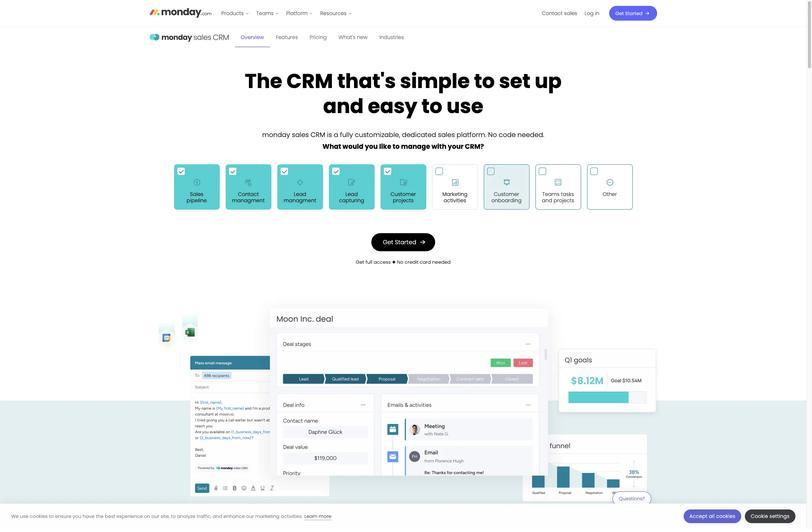 Task type: locate. For each thing, give the bounding box(es) containing it.
lead down 'crm tag lead management' image
[[294, 191, 306, 198]]

0 vertical spatial get started
[[616, 10, 643, 17]]

no right ✦ on the left of page
[[397, 259, 404, 266]]

simple
[[400, 67, 470, 95]]

customizable,
[[355, 130, 400, 140]]

1 horizontal spatial get started button
[[609, 6, 657, 21]]

cookies for use
[[30, 513, 48, 520]]

group
[[171, 162, 636, 213]]

get right in
[[616, 10, 624, 17]]

teams inside list
[[256, 10, 274, 17]]

0 horizontal spatial lead
[[294, 191, 306, 198]]

contact down crm tag contact management icon
[[238, 191, 259, 198]]

started up get full access ✦ no credit card needed
[[395, 238, 416, 247]]

0 horizontal spatial customer
[[391, 191, 416, 198]]

and
[[323, 92, 364, 120], [542, 197, 552, 204], [213, 513, 222, 520]]

you
[[365, 142, 378, 151], [73, 513, 81, 520]]

1 lead from the left
[[294, 191, 306, 198]]

customer
[[391, 191, 416, 198], [494, 191, 519, 198]]

0 vertical spatial get started button
[[609, 6, 657, 21]]

1 horizontal spatial you
[[365, 142, 378, 151]]

0 horizontal spatial and
[[213, 513, 222, 520]]

and inside teams tasks and projects
[[542, 197, 552, 204]]

sales pipeline
[[187, 191, 207, 204]]

no left the code
[[488, 130, 497, 140]]

✦
[[392, 259, 396, 266]]

customer inside customer onboarding
[[494, 191, 519, 198]]

lead inside lead capturing
[[346, 191, 358, 198]]

crm
[[287, 67, 333, 95], [311, 130, 325, 140]]

list
[[218, 0, 356, 27], [538, 0, 603, 27]]

new
[[357, 33, 368, 41]]

cookies right we
[[30, 513, 48, 520]]

crm inside the crm that's simple to set up and easy to use
[[287, 67, 333, 95]]

0 vertical spatial no
[[488, 130, 497, 140]]

managment down crm tag contact management icon
[[232, 197, 265, 204]]

industries link
[[374, 27, 410, 47]]

list containing products
[[218, 0, 356, 27]]

to right like
[[393, 142, 400, 151]]

cookies right all
[[716, 513, 736, 520]]

2 managment from the left
[[284, 197, 316, 204]]

0 horizontal spatial use
[[20, 513, 28, 520]]

get started button right in
[[609, 6, 657, 21]]

2 lead from the left
[[346, 191, 358, 198]]

crm tag contact management image
[[241, 175, 256, 190]]

cookie settings button
[[745, 510, 796, 524]]

get started up get full access ✦ no credit card needed
[[383, 238, 416, 247]]

questions? button
[[613, 492, 651, 511]]

get started right in
[[616, 10, 643, 17]]

1 horizontal spatial use
[[447, 92, 483, 120]]

teams tasks and projects
[[542, 191, 574, 204]]

1 managment from the left
[[232, 197, 265, 204]]

lead down crm tag lead capturing icon
[[346, 191, 358, 198]]

2 our from the left
[[246, 513, 254, 520]]

you left 'have'
[[73, 513, 81, 520]]

teams up overview on the left top
[[256, 10, 274, 17]]

tasks
[[561, 191, 574, 198]]

features link
[[270, 27, 304, 47]]

managment
[[232, 197, 265, 204], [284, 197, 316, 204]]

cookies
[[30, 513, 48, 520], [716, 513, 736, 520]]

customer for onboarding
[[494, 191, 519, 198]]

lead inside lead managment
[[294, 191, 306, 198]]

0 horizontal spatial you
[[73, 513, 81, 520]]

use right we
[[20, 513, 28, 520]]

customer down crm tag customer projects icon
[[391, 191, 416, 198]]

Customer projects checkbox
[[380, 165, 426, 210]]

0 horizontal spatial projects
[[393, 197, 414, 204]]

1 vertical spatial contact
[[238, 191, 259, 198]]

sales right monday on the left top of the page
[[292, 130, 309, 140]]

0 horizontal spatial teams
[[256, 10, 274, 17]]

questions?
[[619, 496, 645, 503]]

1 customer from the left
[[391, 191, 416, 198]]

Teams tasks and projects checkbox
[[535, 165, 581, 210]]

use up the platform.
[[447, 92, 483, 120]]

projects down crm tag customer projects icon
[[393, 197, 414, 204]]

1 vertical spatial use
[[20, 513, 28, 520]]

0 horizontal spatial started
[[395, 238, 416, 247]]

set
[[499, 67, 531, 95]]

2 projects from the left
[[554, 197, 574, 204]]

ensure
[[55, 513, 71, 520]]

site,
[[161, 513, 170, 520]]

Other checkbox
[[587, 165, 633, 210]]

sales up with
[[438, 130, 455, 140]]

the
[[96, 513, 104, 520]]

traffic,
[[197, 513, 211, 520]]

dialog
[[0, 504, 807, 530]]

settings
[[770, 513, 790, 520]]

access
[[374, 259, 391, 266]]

0 vertical spatial you
[[365, 142, 378, 151]]

0 horizontal spatial sales
[[292, 130, 309, 140]]

resources
[[320, 10, 347, 17]]

crm tag customer onboarding image
[[499, 175, 514, 190]]

1 horizontal spatial started
[[625, 10, 643, 17]]

the crm that's simple to set up and easy to use
[[245, 67, 562, 120]]

2 horizontal spatial sales
[[564, 10, 577, 17]]

and down crm tag team tasks n projects 'image'
[[542, 197, 552, 204]]

1 our from the left
[[151, 513, 159, 520]]

platform.
[[457, 130, 486, 140]]

1 vertical spatial crm
[[311, 130, 325, 140]]

monday sales crm is a fully customizable, dedicated sales platform. no code needed. what would you like to manage with your crm?
[[262, 130, 544, 151]]

1 horizontal spatial contact
[[542, 10, 563, 17]]

and up fully
[[323, 92, 364, 120]]

0 horizontal spatial our
[[151, 513, 159, 520]]

use
[[447, 92, 483, 120], [20, 513, 28, 520]]

1 vertical spatial get started
[[383, 238, 416, 247]]

crm inside monday sales crm is a fully customizable, dedicated sales platform. no code needed. what would you like to manage with your crm?
[[311, 130, 325, 140]]

0 vertical spatial crm
[[287, 67, 333, 95]]

0 vertical spatial use
[[447, 92, 483, 120]]

monday.com crm and sales image
[[150, 27, 229, 48]]

experience
[[117, 513, 143, 520]]

0 vertical spatial get
[[616, 10, 624, 17]]

customer onboarding
[[492, 191, 522, 204]]

0 horizontal spatial get started
[[383, 238, 416, 247]]

started inside main element
[[625, 10, 643, 17]]

Contact managment checkbox
[[226, 165, 271, 210]]

0 horizontal spatial managment
[[232, 197, 265, 204]]

projects down crm tag team tasks n projects 'image'
[[554, 197, 574, 204]]

customer down the crm tag customer onboarding icon
[[494, 191, 519, 198]]

you down customizable, in the left of the page
[[365, 142, 378, 151]]

1 vertical spatial and
[[542, 197, 552, 204]]

0 vertical spatial contact
[[542, 10, 563, 17]]

a
[[334, 130, 338, 140]]

platform
[[286, 10, 308, 17]]

manage
[[401, 142, 430, 151]]

1 horizontal spatial lead
[[346, 191, 358, 198]]

2 customer from the left
[[494, 191, 519, 198]]

contact inside contact managment
[[238, 191, 259, 198]]

1 horizontal spatial our
[[246, 513, 254, 520]]

1 horizontal spatial and
[[323, 92, 364, 120]]

we
[[11, 513, 19, 520]]

cookies inside button
[[716, 513, 736, 520]]

and right "traffic,"
[[213, 513, 222, 520]]

1 vertical spatial teams
[[542, 191, 560, 198]]

sales left "log"
[[564, 10, 577, 17]]

0 horizontal spatial get started button
[[372, 233, 435, 251]]

on
[[144, 513, 150, 520]]

cookies for all
[[716, 513, 736, 520]]

contact left "log"
[[542, 10, 563, 17]]

our right "enhance"
[[246, 513, 254, 520]]

0 horizontal spatial contact
[[238, 191, 259, 198]]

1 horizontal spatial get started
[[616, 10, 643, 17]]

0 horizontal spatial list
[[218, 0, 356, 27]]

2 horizontal spatial get
[[616, 10, 624, 17]]

teams inside teams tasks and projects
[[542, 191, 560, 198]]

learn more link
[[304, 513, 332, 521]]

0 vertical spatial started
[[625, 10, 643, 17]]

teams
[[256, 10, 274, 17], [542, 191, 560, 198]]

2 list from the left
[[538, 0, 603, 27]]

1 list from the left
[[218, 0, 356, 27]]

and inside the crm that's simple to set up and easy to use
[[323, 92, 364, 120]]

overview
[[241, 33, 264, 41]]

1 horizontal spatial list
[[538, 0, 603, 27]]

get started button up get full access ✦ no credit card needed
[[372, 233, 435, 251]]

use inside the crm that's simple to set up and easy to use
[[447, 92, 483, 120]]

marketing activities
[[442, 191, 468, 204]]

managment down 'crm tag lead management' image
[[284, 197, 316, 204]]

monday
[[262, 130, 290, 140]]

1 vertical spatial get
[[383, 238, 393, 247]]

to
[[474, 67, 495, 95], [422, 92, 442, 120], [393, 142, 400, 151], [49, 513, 54, 520], [171, 513, 176, 520]]

1 horizontal spatial teams
[[542, 191, 560, 198]]

pricing
[[310, 33, 327, 41]]

1 horizontal spatial customer
[[494, 191, 519, 198]]

1 horizontal spatial no
[[488, 130, 497, 140]]

2 vertical spatial get
[[356, 259, 364, 266]]

our right on
[[151, 513, 159, 520]]

managment for contact
[[232, 197, 265, 204]]

1 vertical spatial started
[[395, 238, 416, 247]]

0 vertical spatial teams
[[256, 10, 274, 17]]

get left full
[[356, 259, 364, 266]]

sales
[[190, 191, 204, 198]]

we use cookies to ensure you have the best experience on our site, to analyze traffic, and enhance our marketing activities. learn more
[[11, 513, 332, 520]]

get started button
[[609, 6, 657, 21], [372, 233, 435, 251]]

crm tag other image
[[603, 175, 617, 190]]

1 horizontal spatial cookies
[[716, 513, 736, 520]]

contact for contact sales
[[542, 10, 563, 17]]

get up ✦ on the left of page
[[383, 238, 393, 247]]

started right in
[[625, 10, 643, 17]]

is
[[327, 130, 332, 140]]

0 horizontal spatial no
[[397, 259, 404, 266]]

that's
[[337, 67, 396, 95]]

1 horizontal spatial projects
[[554, 197, 574, 204]]

2 horizontal spatial and
[[542, 197, 552, 204]]

customer for projects
[[391, 191, 416, 198]]

get
[[616, 10, 624, 17], [383, 238, 393, 247], [356, 259, 364, 266]]

sales inside "button"
[[564, 10, 577, 17]]

teams down crm tag team tasks n projects 'image'
[[542, 191, 560, 198]]

0 horizontal spatial cookies
[[30, 513, 48, 520]]

Lead managment checkbox
[[277, 165, 323, 210]]

with
[[432, 142, 447, 151]]

contact inside contact sales "button"
[[542, 10, 563, 17]]

Sales pipeline checkbox
[[174, 165, 220, 210]]

accept
[[690, 513, 708, 520]]

log
[[585, 10, 594, 17]]

lead
[[294, 191, 306, 198], [346, 191, 358, 198]]

managment for lead
[[284, 197, 316, 204]]

no
[[488, 130, 497, 140], [397, 259, 404, 266]]

to left set
[[474, 67, 495, 95]]

1 projects from the left
[[393, 197, 414, 204]]

our
[[151, 513, 159, 520], [246, 513, 254, 520]]

platform link
[[283, 7, 317, 19]]

activities
[[444, 197, 466, 204]]

1 horizontal spatial managment
[[284, 197, 316, 204]]

started
[[625, 10, 643, 17], [395, 238, 416, 247]]

Lead capturing checkbox
[[329, 165, 375, 210]]

0 vertical spatial and
[[323, 92, 364, 120]]



Task type: vqa. For each thing, say whether or not it's contained in the screenshot.
CRM
yes



Task type: describe. For each thing, give the bounding box(es) containing it.
projects inside teams tasks and projects
[[554, 197, 574, 204]]

products
[[221, 10, 244, 17]]

no inside monday sales crm is a fully customizable, dedicated sales platform. no code needed. what would you like to manage with your crm?
[[488, 130, 497, 140]]

teams for teams
[[256, 10, 274, 17]]

marketing
[[255, 513, 280, 520]]

card
[[420, 259, 431, 266]]

features
[[276, 33, 298, 41]]

crm tag lead capturing image
[[344, 175, 359, 190]]

1 horizontal spatial get
[[383, 238, 393, 247]]

list containing contact sales
[[538, 0, 603, 27]]

dedicated
[[402, 130, 436, 140]]

log in link
[[581, 7, 603, 19]]

up
[[535, 67, 562, 95]]

cookie settings
[[751, 513, 790, 520]]

crm tag sales pipeline image
[[189, 175, 204, 190]]

overview link
[[235, 27, 270, 47]]

projects inside customer projects
[[393, 197, 414, 204]]

to left ensure
[[49, 513, 54, 520]]

like
[[379, 142, 391, 151]]

started for get started button within main element
[[625, 10, 643, 17]]

in
[[595, 10, 600, 17]]

monday.com logo image
[[150, 5, 212, 20]]

pipeline
[[187, 197, 207, 204]]

teams link
[[253, 7, 283, 19]]

get inside main element
[[616, 10, 624, 17]]

2 vertical spatial and
[[213, 513, 222, 520]]

dialog containing we use cookies to ensure you have the best experience on our site, to analyze traffic, and enhance our marketing activities.
[[0, 504, 807, 530]]

0 horizontal spatial get
[[356, 259, 364, 266]]

contact managment
[[232, 191, 265, 204]]

learn
[[304, 513, 317, 520]]

to inside monday sales crm is a fully customizable, dedicated sales platform. no code needed. what would you like to manage with your crm?
[[393, 142, 400, 151]]

1 vertical spatial get started button
[[372, 233, 435, 251]]

crm tag team tasks n projects image
[[551, 175, 566, 190]]

enhance
[[224, 513, 245, 520]]

would
[[343, 142, 364, 151]]

code
[[499, 130, 516, 140]]

to up 'dedicated'
[[422, 92, 442, 120]]

more
[[319, 513, 332, 520]]

capturing
[[339, 197, 364, 204]]

started for get started button to the bottom
[[395, 238, 416, 247]]

your
[[448, 142, 464, 151]]

1 vertical spatial no
[[397, 259, 404, 266]]

the
[[245, 67, 282, 95]]

onboarding
[[492, 197, 522, 204]]

log in
[[585, 10, 600, 17]]

credit
[[405, 259, 419, 266]]

you inside monday sales crm is a fully customizable, dedicated sales platform. no code needed. what would you like to manage with your crm?
[[365, 142, 378, 151]]

sales for contact
[[564, 10, 577, 17]]

teams for teams tasks and projects
[[542, 191, 560, 198]]

pricing link
[[304, 27, 333, 47]]

full
[[366, 259, 372, 266]]

lead for capturing
[[346, 191, 358, 198]]

Marketing activities checkbox
[[432, 165, 478, 210]]

crm?
[[465, 142, 484, 151]]

customer projects
[[391, 191, 416, 204]]

crm tag marketing activities image
[[448, 175, 462, 190]]

products link
[[218, 7, 253, 19]]

contact sales button
[[538, 7, 581, 19]]

group containing sales pipeline
[[171, 162, 636, 213]]

fully
[[340, 130, 353, 140]]

analyze
[[177, 513, 195, 520]]

get started inside main element
[[616, 10, 643, 17]]

1 horizontal spatial sales
[[438, 130, 455, 140]]

accept all cookies
[[690, 513, 736, 520]]

lead for managment
[[294, 191, 306, 198]]

needed.
[[518, 130, 544, 140]]

what
[[323, 142, 341, 151]]

activities.
[[281, 513, 303, 520]]

needed
[[432, 259, 451, 266]]

get started button inside main element
[[609, 6, 657, 21]]

lead managment
[[284, 191, 316, 204]]

best
[[105, 513, 115, 520]]

resources link
[[317, 7, 356, 19]]

marketing
[[442, 191, 468, 198]]

lead capturing
[[339, 191, 364, 204]]

what's
[[339, 33, 356, 41]]

other
[[603, 191, 617, 198]]

1 vertical spatial you
[[73, 513, 81, 520]]

accept all cookies button
[[684, 510, 741, 524]]

contact for contact managment
[[238, 191, 259, 198]]

contact sales
[[542, 10, 577, 17]]

main element
[[218, 0, 657, 27]]

crm tag lead management image
[[293, 175, 307, 190]]

Customer onboarding checkbox
[[484, 165, 530, 210]]

cookie
[[751, 513, 768, 520]]

to right site,
[[171, 513, 176, 520]]

what's new link
[[333, 27, 374, 47]]

industries
[[379, 33, 404, 41]]

easy
[[368, 92, 417, 120]]

get full access ✦ no credit card needed
[[356, 259, 451, 266]]

crm tag customer projects image
[[396, 175, 411, 190]]

what's new
[[339, 33, 368, 41]]

sales for monday
[[292, 130, 309, 140]]

all
[[709, 513, 715, 520]]

have
[[83, 513, 95, 520]]



